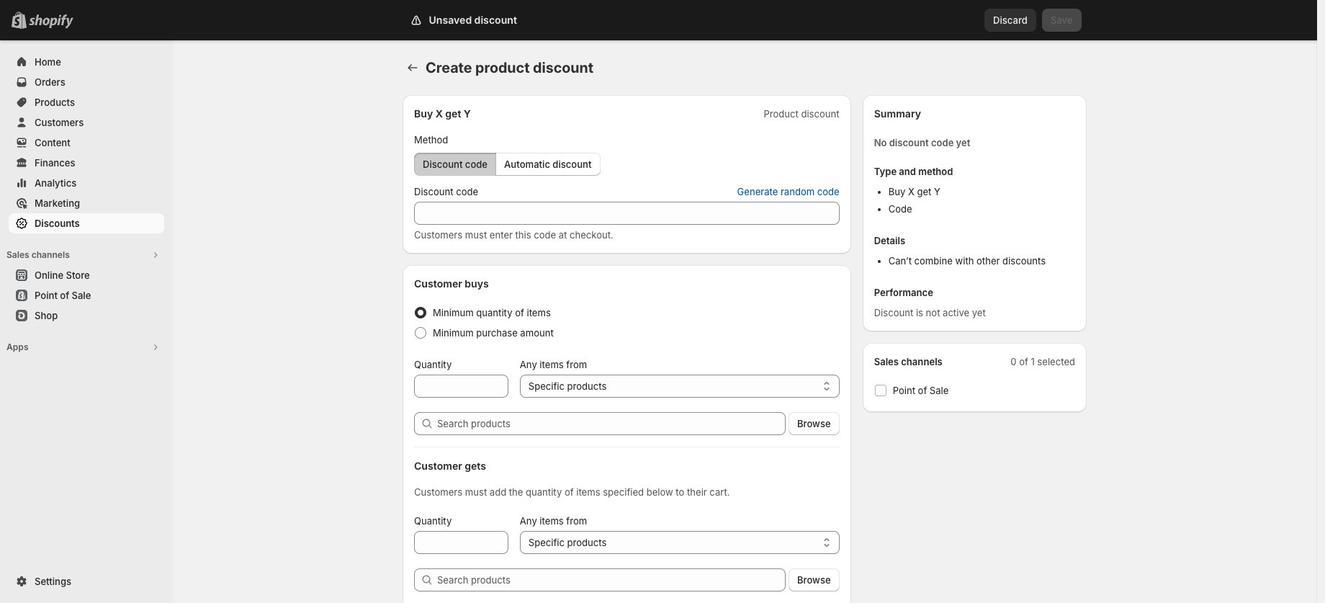 Task type: locate. For each thing, give the bounding box(es) containing it.
shopify image
[[29, 14, 73, 29]]

Search products text field
[[437, 412, 786, 435], [437, 568, 786, 592]]

0 vertical spatial search products text field
[[437, 412, 786, 435]]

1 vertical spatial search products text field
[[437, 568, 786, 592]]

None text field
[[414, 375, 508, 398], [414, 531, 508, 554], [414, 375, 508, 398], [414, 531, 508, 554]]

None text field
[[414, 202, 840, 225]]



Task type: vqa. For each thing, say whether or not it's contained in the screenshot.
dialog
no



Task type: describe. For each thing, give the bounding box(es) containing it.
1 search products text field from the top
[[437, 412, 786, 435]]

2 search products text field from the top
[[437, 568, 786, 592]]



